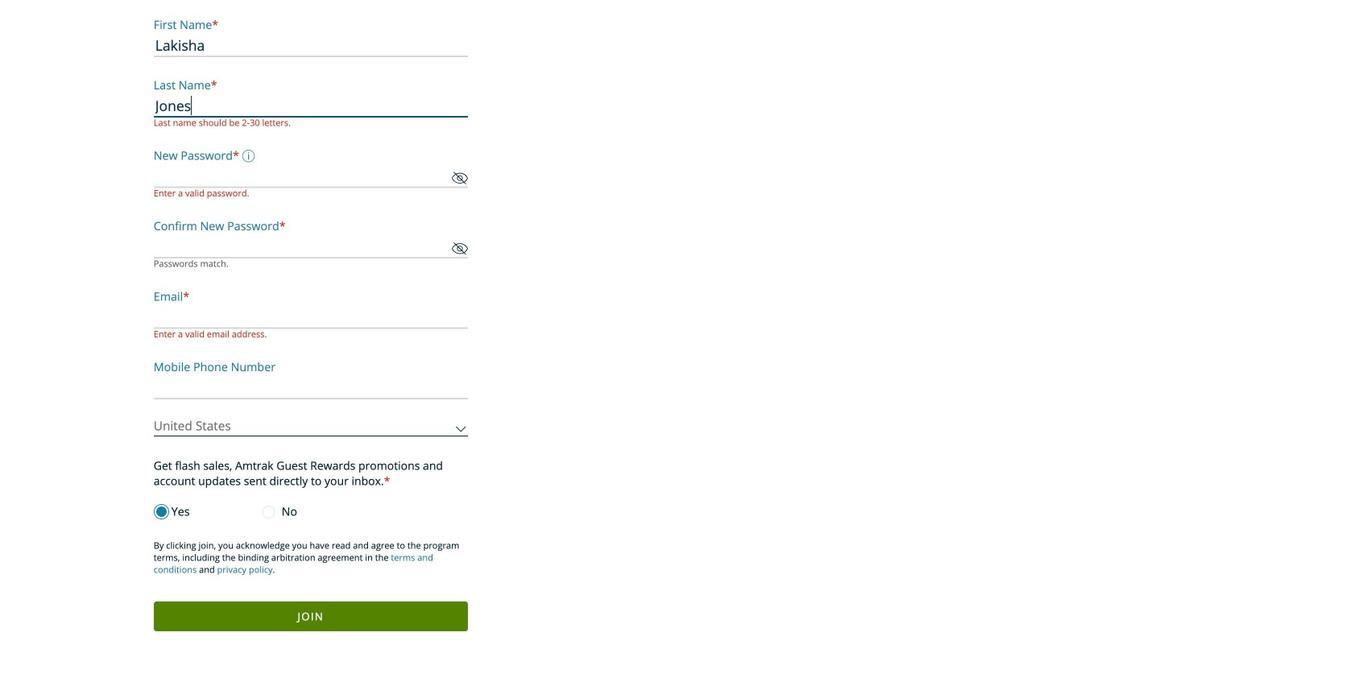 Task type: describe. For each thing, give the bounding box(es) containing it.
Mobile Phone Number text field
[[154, 377, 468, 399]]

enter a valid email address. element
[[154, 329, 468, 339]]

Confirm New Password password field
[[154, 236, 468, 258]]

last name should be 2-30 letters. element
[[154, 117, 468, 128]]

passwords match. element
[[154, 258, 468, 269]]

First Name text field
[[154, 35, 468, 57]]



Task type: vqa. For each thing, say whether or not it's contained in the screenshot.
Email or Guest Rewards # text box
no



Task type: locate. For each thing, give the bounding box(es) containing it.
Email email field
[[154, 306, 468, 329]]

New Password password field
[[154, 165, 468, 188]]

Last Name text field
[[154, 95, 468, 117]]

enter a valid password. element
[[154, 188, 468, 198]]



